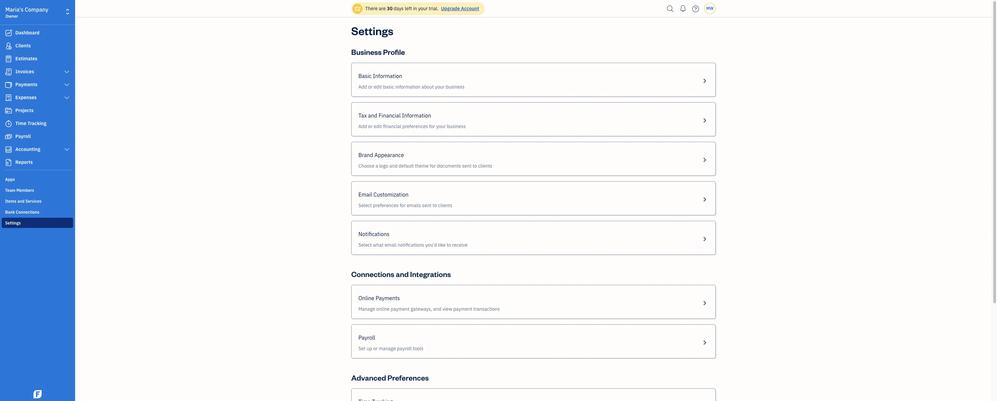 Task type: locate. For each thing, give the bounding box(es) containing it.
0 vertical spatial preferences
[[403, 124, 428, 130]]

0 horizontal spatial payroll
[[15, 134, 31, 140]]

1 vertical spatial or
[[368, 124, 373, 130]]

1 horizontal spatial payments
[[376, 295, 400, 302]]

notifications image
[[678, 2, 689, 15]]

connections down items and services
[[16, 210, 39, 215]]

and
[[368, 112, 377, 119], [390, 163, 398, 169], [17, 199, 24, 204], [396, 270, 409, 279], [433, 307, 442, 313]]

1 vertical spatial preferences
[[373, 203, 399, 209]]

services
[[25, 199, 42, 204]]

chevron large down image up projects link
[[64, 95, 70, 101]]

0 horizontal spatial settings
[[5, 221, 21, 226]]

2 select from the top
[[359, 242, 372, 249]]

upgrade
[[441, 5, 460, 12]]

about
[[422, 84, 434, 90]]

connections inside bank connections link
[[16, 210, 39, 215]]

1 vertical spatial information
[[402, 112, 431, 119]]

mw button
[[705, 3, 716, 14]]

notifications
[[398, 242, 424, 249]]

add for basic
[[359, 84, 367, 90]]

tracking
[[28, 121, 46, 127]]

connections up online payments
[[351, 270, 394, 279]]

0 vertical spatial chevron large down image
[[64, 69, 70, 75]]

to right documents on the left top
[[473, 163, 477, 169]]

30
[[387, 5, 393, 12]]

connections
[[16, 210, 39, 215], [351, 270, 394, 279]]

gateways,
[[411, 307, 432, 313]]

chevron large down image up expenses 'link'
[[64, 82, 70, 88]]

payments link
[[2, 79, 73, 91]]

email
[[359, 192, 372, 198]]

or down basic at the top left of the page
[[368, 84, 373, 90]]

set up or manage payroll tools
[[359, 346, 424, 352]]

1 vertical spatial edit
[[374, 124, 382, 130]]

to right emails
[[433, 203, 437, 209]]

payroll up up
[[359, 335, 375, 342]]

and for connections and integrations
[[396, 270, 409, 279]]

crown image
[[354, 5, 361, 12]]

bank connections
[[5, 210, 39, 215]]

chevron large down image
[[64, 69, 70, 75], [64, 147, 70, 153]]

2 horizontal spatial to
[[473, 163, 477, 169]]

payroll
[[15, 134, 31, 140], [359, 335, 375, 342]]

select down the email
[[359, 203, 372, 209]]

edit left the financial
[[374, 124, 382, 130]]

add or edit financial preferences for your business
[[359, 124, 466, 130]]

1 payment from the left
[[391, 307, 410, 313]]

1 vertical spatial chevron large down image
[[64, 95, 70, 101]]

dashboard link
[[2, 27, 73, 39]]

set
[[359, 346, 366, 352]]

notifications
[[359, 231, 390, 238]]

team
[[5, 188, 15, 193]]

integrations
[[410, 270, 451, 279]]

add down tax
[[359, 124, 367, 130]]

0 vertical spatial clients
[[478, 163, 493, 169]]

information up basic
[[373, 73, 402, 80]]

sent right documents on the left top
[[462, 163, 472, 169]]

1 vertical spatial sent
[[422, 203, 432, 209]]

0 horizontal spatial to
[[433, 203, 437, 209]]

payroll down time
[[15, 134, 31, 140]]

chevron large down image
[[64, 82, 70, 88], [64, 95, 70, 101]]

0 horizontal spatial clients
[[438, 203, 453, 209]]

brand appearance
[[359, 152, 404, 159]]

emails
[[407, 203, 421, 209]]

project image
[[4, 108, 13, 114]]

financial
[[379, 112, 401, 119]]

1 vertical spatial business
[[447, 124, 466, 130]]

team members
[[5, 188, 34, 193]]

chevron large down image up reports link
[[64, 147, 70, 153]]

select
[[359, 203, 372, 209], [359, 242, 372, 249]]

for
[[429, 124, 435, 130], [430, 163, 436, 169], [400, 203, 406, 209]]

0 horizontal spatial payments
[[15, 82, 37, 88]]

0 vertical spatial information
[[373, 73, 402, 80]]

1 vertical spatial for
[[430, 163, 436, 169]]

add down basic at the top left of the page
[[359, 84, 367, 90]]

payroll
[[397, 346, 412, 352]]

settings
[[351, 23, 394, 38], [5, 221, 21, 226]]

email
[[385, 242, 397, 249]]

dashboard image
[[4, 30, 13, 37]]

or for and
[[368, 124, 373, 130]]

connections and integrations
[[351, 270, 451, 279]]

0 vertical spatial sent
[[462, 163, 472, 169]]

basic
[[383, 84, 395, 90]]

0 vertical spatial chevron large down image
[[64, 82, 70, 88]]

dashboard
[[15, 30, 39, 36]]

and right tax
[[368, 112, 377, 119]]

sent right emails
[[422, 203, 432, 209]]

1 horizontal spatial to
[[447, 242, 451, 249]]

1 add from the top
[[359, 84, 367, 90]]

chevron large down image for accounting
[[64, 147, 70, 153]]

payment
[[391, 307, 410, 313], [454, 307, 472, 313]]

chevron large down image inside invoices link
[[64, 69, 70, 75]]

to
[[473, 163, 477, 169], [433, 203, 437, 209], [447, 242, 451, 249]]

preferences right the financial
[[403, 124, 428, 130]]

1 vertical spatial settings
[[5, 221, 21, 226]]

or
[[368, 84, 373, 90], [368, 124, 373, 130], [373, 346, 378, 352]]

you'd
[[425, 242, 437, 249]]

your
[[418, 5, 428, 12], [435, 84, 445, 90], [436, 124, 446, 130]]

1 chevron large down image from the top
[[64, 69, 70, 75]]

chevron large down image down estimates link
[[64, 69, 70, 75]]

basic
[[359, 73, 372, 80]]

payments up online
[[376, 295, 400, 302]]

2 edit from the top
[[374, 124, 382, 130]]

0 vertical spatial business
[[446, 84, 465, 90]]

0 vertical spatial add
[[359, 84, 367, 90]]

preferences
[[403, 124, 428, 130], [373, 203, 399, 209]]

0 vertical spatial settings
[[351, 23, 394, 38]]

customization
[[374, 192, 409, 198]]

0 vertical spatial to
[[473, 163, 477, 169]]

email customization
[[359, 192, 409, 198]]

preferences
[[388, 374, 429, 383]]

payroll inside "link"
[[15, 134, 31, 140]]

edit for and
[[374, 124, 382, 130]]

0 horizontal spatial connections
[[16, 210, 39, 215]]

0 vertical spatial connections
[[16, 210, 39, 215]]

chevron large down image inside payments link
[[64, 82, 70, 88]]

1 horizontal spatial payment
[[454, 307, 472, 313]]

1 vertical spatial payroll
[[359, 335, 375, 342]]

choose
[[359, 163, 375, 169]]

1 vertical spatial chevron large down image
[[64, 147, 70, 153]]

1 vertical spatial select
[[359, 242, 372, 249]]

information
[[373, 73, 402, 80], [402, 112, 431, 119]]

reports link
[[2, 157, 73, 169]]

settings down there
[[351, 23, 394, 38]]

payment right view
[[454, 307, 472, 313]]

1 horizontal spatial connections
[[351, 270, 394, 279]]

select left the what
[[359, 242, 372, 249]]

advanced preferences
[[351, 374, 429, 383]]

payment image
[[4, 82, 13, 88]]

preferences down email customization
[[373, 203, 399, 209]]

settings inside the main element
[[5, 221, 21, 226]]

0 vertical spatial payments
[[15, 82, 37, 88]]

1 select from the top
[[359, 203, 372, 209]]

or left the financial
[[368, 124, 373, 130]]

and right items
[[17, 199, 24, 204]]

0 horizontal spatial sent
[[422, 203, 432, 209]]

account
[[461, 5, 479, 12]]

projects link
[[2, 105, 73, 117]]

to right like
[[447, 242, 451, 249]]

settings down bank on the bottom left
[[5, 221, 21, 226]]

information up add or edit financial preferences for your business
[[402, 112, 431, 119]]

1 chevron large down image from the top
[[64, 82, 70, 88]]

logo
[[379, 163, 389, 169]]

items and services
[[5, 199, 42, 204]]

advanced
[[351, 374, 386, 383]]

1 edit from the top
[[374, 84, 382, 90]]

payment right online
[[391, 307, 410, 313]]

0 horizontal spatial payment
[[391, 307, 410, 313]]

or right up
[[373, 346, 378, 352]]

2 chevron large down image from the top
[[64, 95, 70, 101]]

payments
[[15, 82, 37, 88], [376, 295, 400, 302]]

and left view
[[433, 307, 442, 313]]

there are 30 days left in your trial. upgrade account
[[365, 5, 479, 12]]

add or edit basic information about your business
[[359, 84, 465, 90]]

edit left basic
[[374, 84, 382, 90]]

and inside the main element
[[17, 199, 24, 204]]

2 chevron large down image from the top
[[64, 147, 70, 153]]

items
[[5, 199, 16, 204]]

2 add from the top
[[359, 124, 367, 130]]

your for tax and financial information
[[436, 124, 446, 130]]

estimate image
[[4, 56, 13, 62]]

1 horizontal spatial clients
[[478, 163, 493, 169]]

1 vertical spatial add
[[359, 124, 367, 130]]

financial
[[383, 124, 401, 130]]

estimates link
[[2, 53, 73, 65]]

2 payment from the left
[[454, 307, 472, 313]]

1 vertical spatial your
[[435, 84, 445, 90]]

team members link
[[2, 185, 73, 196]]

0 vertical spatial edit
[[374, 84, 382, 90]]

days
[[394, 5, 404, 12]]

1 horizontal spatial settings
[[351, 23, 394, 38]]

clients
[[478, 163, 493, 169], [438, 203, 453, 209]]

documents
[[437, 163, 461, 169]]

time
[[15, 121, 26, 127]]

1 vertical spatial clients
[[438, 203, 453, 209]]

chevron large down image for expenses
[[64, 95, 70, 101]]

0 vertical spatial payroll
[[15, 134, 31, 140]]

payments up expenses
[[15, 82, 37, 88]]

bank
[[5, 210, 15, 215]]

invoices link
[[2, 66, 73, 78]]

2 vertical spatial your
[[436, 124, 446, 130]]

and for tax and financial information
[[368, 112, 377, 119]]

1 horizontal spatial payroll
[[359, 335, 375, 342]]

estimates
[[15, 56, 37, 62]]

and left integrations
[[396, 270, 409, 279]]

add
[[359, 84, 367, 90], [359, 124, 367, 130]]

0 vertical spatial or
[[368, 84, 373, 90]]

mw
[[707, 6, 714, 11]]

0 vertical spatial select
[[359, 203, 372, 209]]



Task type: describe. For each thing, give the bounding box(es) containing it.
payments inside the main element
[[15, 82, 37, 88]]

timer image
[[4, 121, 13, 127]]

edit for information
[[374, 84, 382, 90]]

upgrade account link
[[440, 5, 479, 12]]

business
[[351, 47, 382, 57]]

owner
[[5, 14, 18, 19]]

chevron large down image for invoices
[[64, 69, 70, 75]]

invoices
[[15, 69, 34, 75]]

receive
[[452, 242, 468, 249]]

appearance
[[375, 152, 404, 159]]

what
[[373, 242, 384, 249]]

1 horizontal spatial preferences
[[403, 124, 428, 130]]

brand
[[359, 152, 373, 159]]

trial.
[[429, 5, 439, 12]]

1 horizontal spatial sent
[[462, 163, 472, 169]]

members
[[16, 188, 34, 193]]

add for tax
[[359, 124, 367, 130]]

tax
[[359, 112, 367, 119]]

expenses link
[[2, 92, 73, 104]]

bank connections link
[[2, 207, 73, 218]]

select preferences for emails sent to clients
[[359, 203, 453, 209]]

up
[[367, 346, 372, 352]]

theme
[[415, 163, 429, 169]]

1 vertical spatial to
[[433, 203, 437, 209]]

or for information
[[368, 84, 373, 90]]

online payments
[[359, 295, 400, 302]]

business for basic information
[[446, 84, 465, 90]]

1 vertical spatial connections
[[351, 270, 394, 279]]

company
[[25, 6, 48, 13]]

manage
[[379, 346, 396, 352]]

report image
[[4, 159, 13, 166]]

maria's company owner
[[5, 6, 48, 19]]

clients link
[[2, 40, 73, 52]]

payroll link
[[2, 131, 73, 143]]

reports
[[15, 159, 33, 166]]

settings link
[[2, 218, 73, 228]]

2 vertical spatial or
[[373, 346, 378, 352]]

invoice image
[[4, 69, 13, 75]]

online
[[359, 295, 375, 302]]

money image
[[4, 134, 13, 140]]

are
[[379, 5, 386, 12]]

tools
[[413, 346, 424, 352]]

time tracking
[[15, 121, 46, 127]]

view
[[443, 307, 452, 313]]

in
[[413, 5, 417, 12]]

your for basic information
[[435, 84, 445, 90]]

manage online payment gateways, and view payment transactions
[[359, 307, 500, 313]]

select what email notifications you'd like to receive
[[359, 242, 468, 249]]

accounting link
[[2, 144, 73, 156]]

2 vertical spatial to
[[447, 242, 451, 249]]

freshbooks image
[[32, 391, 43, 399]]

transactions
[[474, 307, 500, 313]]

search image
[[665, 4, 676, 14]]

expense image
[[4, 95, 13, 101]]

accounting
[[15, 147, 40, 153]]

select for email customization
[[359, 203, 372, 209]]

basic information
[[359, 73, 402, 80]]

0 horizontal spatial preferences
[[373, 203, 399, 209]]

chart image
[[4, 147, 13, 153]]

client image
[[4, 43, 13, 50]]

left
[[405, 5, 412, 12]]

items and services link
[[2, 196, 73, 207]]

select for notifications
[[359, 242, 372, 249]]

maria's
[[5, 6, 23, 13]]

a
[[376, 163, 378, 169]]

clients
[[15, 43, 31, 49]]

online
[[377, 307, 390, 313]]

like
[[438, 242, 446, 249]]

2 vertical spatial for
[[400, 203, 406, 209]]

1 vertical spatial payments
[[376, 295, 400, 302]]

tax and financial information
[[359, 112, 431, 119]]

choose a logo and default theme for documents sent to clients
[[359, 163, 493, 169]]

main element
[[0, 0, 92, 402]]

0 vertical spatial your
[[418, 5, 428, 12]]

apps
[[5, 177, 15, 182]]

time tracking link
[[2, 118, 73, 130]]

0 vertical spatial for
[[429, 124, 435, 130]]

business for tax and financial information
[[447, 124, 466, 130]]

go to help image
[[691, 4, 701, 14]]

projects
[[15, 108, 34, 114]]

apps link
[[2, 175, 73, 185]]

manage
[[359, 307, 375, 313]]

chevron large down image for payments
[[64, 82, 70, 88]]

information
[[396, 84, 421, 90]]

default
[[399, 163, 414, 169]]

expenses
[[15, 95, 37, 101]]

there
[[365, 5, 378, 12]]

business profile
[[351, 47, 405, 57]]

and for items and services
[[17, 199, 24, 204]]

and right logo
[[390, 163, 398, 169]]



Task type: vqa. For each thing, say whether or not it's contained in the screenshot.


